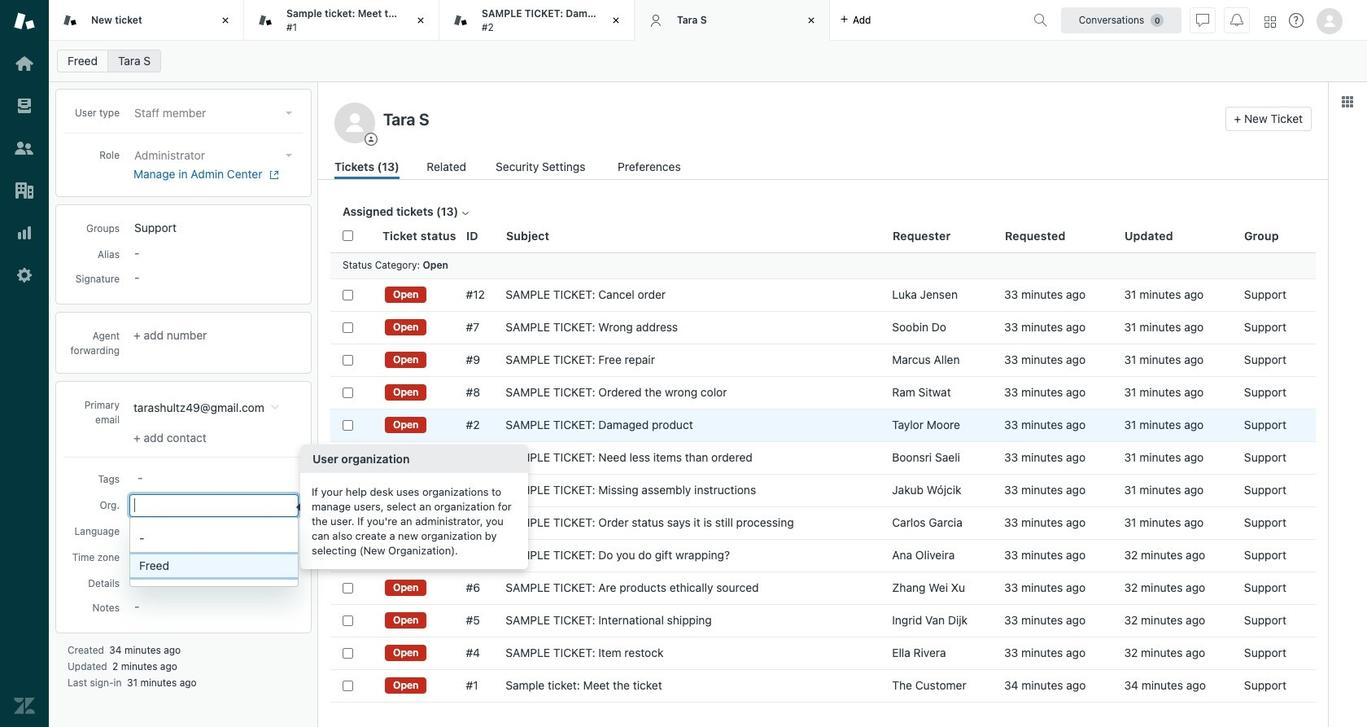 Task type: describe. For each thing, give the bounding box(es) containing it.
3 arrow down image from the top
[[286, 556, 292, 559]]

reporting image
[[14, 222, 35, 243]]

4 tab from the left
[[635, 0, 830, 41]]

3 tab from the left
[[440, 0, 635, 41]]

tabs tab list
[[49, 0, 1027, 41]]

close image for second tab from left
[[413, 12, 429, 28]]

customers image
[[14, 138, 35, 159]]

2 tab from the left
[[244, 0, 440, 41]]

1 arrow down image from the top
[[286, 112, 292, 115]]

arrow down image
[[286, 530, 292, 533]]

zendesk products image
[[1265, 16, 1277, 27]]

get started image
[[14, 53, 35, 74]]

close image for fourth tab from the left
[[804, 12, 820, 28]]

1 tab from the left
[[49, 0, 244, 41]]

Select All Tickets checkbox
[[343, 231, 353, 241]]

2 arrow down image from the top
[[286, 154, 292, 157]]



Task type: vqa. For each thing, say whether or not it's contained in the screenshot.
'Views' image
yes



Task type: locate. For each thing, give the bounding box(es) containing it.
organizations image
[[14, 180, 35, 201]]

2 horizontal spatial close image
[[804, 12, 820, 28]]

views image
[[14, 95, 35, 116]]

arrow down image
[[286, 112, 292, 115], [286, 154, 292, 157], [286, 556, 292, 559]]

1 close image from the left
[[413, 12, 429, 28]]

notifications image
[[1231, 13, 1244, 26]]

zendesk support image
[[14, 11, 35, 32]]

2 vertical spatial arrow down image
[[286, 556, 292, 559]]

- field
[[131, 469, 299, 487]]

apps image
[[1342, 95, 1355, 108]]

None checkbox
[[343, 322, 353, 333], [343, 355, 353, 365], [343, 420, 353, 430], [343, 485, 353, 495], [343, 517, 353, 528], [343, 550, 353, 561], [343, 583, 353, 593], [343, 322, 353, 333], [343, 355, 353, 365], [343, 420, 353, 430], [343, 485, 353, 495], [343, 517, 353, 528], [343, 550, 353, 561], [343, 583, 353, 593]]

2 close image from the left
[[608, 12, 624, 28]]

tab
[[49, 0, 244, 41], [244, 0, 440, 41], [440, 0, 635, 41], [635, 0, 830, 41]]

0 vertical spatial arrow down image
[[286, 112, 292, 115]]

3 close image from the left
[[804, 12, 820, 28]]

admin image
[[14, 265, 35, 286]]

menu
[[130, 518, 298, 586]]

1 horizontal spatial close image
[[608, 12, 624, 28]]

0 horizontal spatial close image
[[413, 12, 429, 28]]

zendesk image
[[14, 695, 35, 716]]

close image
[[217, 12, 234, 28]]

None field
[[129, 494, 299, 517]]

grid
[[318, 220, 1329, 727]]

close image for 2nd tab from right
[[608, 12, 624, 28]]

close image
[[413, 12, 429, 28], [608, 12, 624, 28], [804, 12, 820, 28]]

get help image
[[1290, 13, 1304, 28]]

None text field
[[379, 107, 1219, 131]]

main element
[[0, 0, 49, 727]]

1 vertical spatial arrow down image
[[286, 154, 292, 157]]

None checkbox
[[343, 289, 353, 300], [343, 387, 353, 398], [343, 452, 353, 463], [343, 615, 353, 626], [343, 648, 353, 658], [343, 680, 353, 691], [343, 289, 353, 300], [343, 387, 353, 398], [343, 452, 353, 463], [343, 615, 353, 626], [343, 648, 353, 658], [343, 680, 353, 691]]

secondary element
[[49, 45, 1368, 77]]

button displays agent's chat status as invisible. image
[[1197, 13, 1210, 26]]



